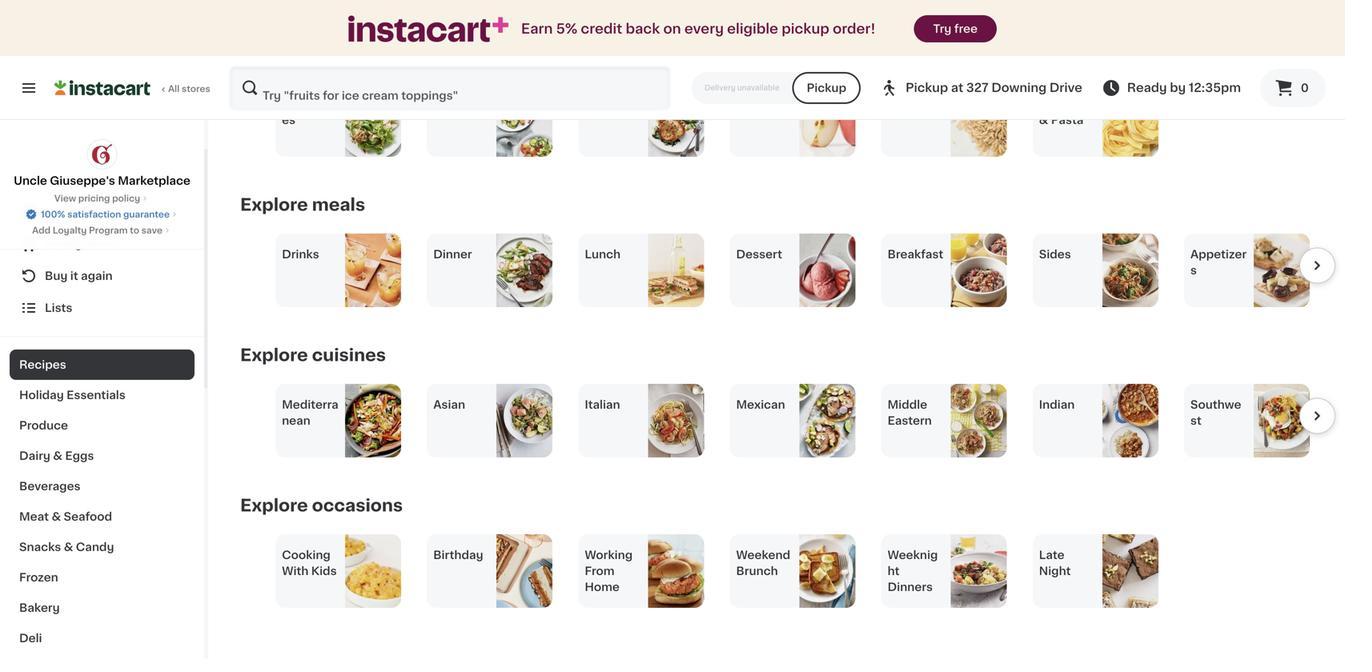 Task type: vqa. For each thing, say whether or not it's contained in the screenshot.
the 1 inside Kroger Vitamin D Whole Milk 1 pt
no



Task type: locate. For each thing, give the bounding box(es) containing it.
meat
[[585, 98, 614, 110], [19, 512, 49, 523]]

& inside the snacks & candy link
[[64, 542, 73, 553]]

pasta
[[1051, 115, 1083, 126]]

italian
[[585, 400, 620, 411]]

view
[[54, 194, 76, 203]]

program
[[89, 226, 128, 235]]

asian
[[433, 400, 465, 411]]

satisfaction
[[67, 210, 121, 219]]

asian link
[[427, 384, 553, 458]]

snacks & candy link
[[10, 532, 195, 563]]

explore up mediterra
[[240, 347, 308, 364]]

main
[[312, 46, 356, 63]]

vegetabl
[[282, 98, 333, 110]]

snacks & candy
[[19, 542, 114, 553]]

dairy & eggs
[[19, 451, 94, 462]]

pickup left at
[[906, 82, 948, 94]]

0 vertical spatial ready
[[1127, 82, 1167, 94]]

explore main ingredients
[[240, 46, 462, 63]]

2 explore from the top
[[240, 197, 308, 213]]

beverages link
[[10, 472, 195, 502]]

explore up the cooking
[[240, 498, 308, 514]]

meat for meat
[[585, 98, 614, 110]]

seafood inside item carousel region
[[433, 98, 482, 110]]

explore up drinks
[[240, 197, 308, 213]]

dinner
[[433, 249, 472, 260]]

0 horizontal spatial pickup
[[807, 82, 846, 94]]

ready inside popup button
[[45, 239, 82, 250]]

lists link
[[10, 292, 195, 324]]

0 horizontal spatial ready
[[45, 239, 82, 250]]

buy
[[45, 271, 68, 282]]

1 explore from the top
[[240, 46, 308, 63]]

& inside noodles & pasta
[[1039, 115, 1048, 126]]

item carousel region containing vegetabl es
[[218, 83, 1335, 157]]

indian link
[[1033, 384, 1158, 458]]

again
[[81, 271, 113, 282]]

cooking with kids
[[282, 550, 337, 577]]

frozen
[[19, 572, 58, 584]]

meat up the snacks
[[19, 512, 49, 523]]

holiday essentials link
[[10, 380, 195, 411]]

loyalty
[[53, 226, 87, 235]]

birthday
[[433, 550, 483, 561]]

1 vertical spatial ready
[[45, 239, 82, 250]]

pickup inside button
[[807, 82, 846, 94]]

explore occasions
[[240, 498, 403, 514]]

4 explore from the top
[[240, 498, 308, 514]]

meat & seafood link
[[10, 502, 195, 532]]

meat down credit
[[585, 98, 614, 110]]

shop link
[[10, 196, 195, 228]]

explore left 'main'
[[240, 46, 308, 63]]

& left candy
[[64, 542, 73, 553]]

buy it again
[[45, 271, 113, 282]]

&
[[1039, 115, 1048, 126], [53, 451, 62, 462], [52, 512, 61, 523], [64, 542, 73, 553]]

2 vertical spatial item carousel region
[[240, 384, 1335, 458]]

free
[[954, 23, 978, 34]]

& inside dairy & eggs link
[[53, 451, 62, 462]]

1 horizontal spatial ready
[[1127, 82, 1167, 94]]

& left eggs
[[53, 451, 62, 462]]

policy
[[112, 194, 140, 203]]

by
[[1170, 82, 1186, 94]]

explore
[[240, 46, 308, 63], [240, 197, 308, 213], [240, 347, 308, 364], [240, 498, 308, 514]]

buy it again link
[[10, 260, 195, 292]]

add loyalty program to save
[[32, 226, 162, 235]]

dessert link
[[730, 234, 855, 307]]

pickup at 327 downing drive
[[906, 82, 1082, 94]]

southwe st link
[[1184, 384, 1310, 458]]

recipes link
[[10, 350, 195, 380]]

appetizer s
[[1191, 249, 1247, 276]]

working from home
[[585, 550, 633, 593]]

meat for meat & seafood
[[19, 512, 49, 523]]

uncle giuseppe's marketplace logo image
[[87, 139, 117, 170]]

pickup button
[[792, 72, 861, 104]]

add
[[32, 226, 50, 235]]

item carousel region containing drinks
[[240, 234, 1335, 307]]

& left pasta
[[1039, 115, 1048, 126]]

& for seafood
[[52, 512, 61, 523]]

327
[[966, 82, 989, 94]]

ready left by
[[1127, 82, 1167, 94]]

view pricing policy
[[54, 194, 140, 203]]

None search field
[[229, 66, 671, 110]]

item carousel region containing mediterra nean
[[240, 384, 1335, 458]]

3 explore from the top
[[240, 347, 308, 364]]

appetizer s link
[[1184, 234, 1310, 307]]

pickup down pickup
[[807, 82, 846, 94]]

1 horizontal spatial meat
[[585, 98, 614, 110]]

0 vertical spatial seafood
[[433, 98, 482, 110]]

uncle giuseppe's marketplace link
[[14, 139, 190, 189]]

ready
[[1127, 82, 1167, 94], [45, 239, 82, 250]]

1 vertical spatial meat
[[19, 512, 49, 523]]

essentials
[[67, 390, 126, 401]]

ready for ready meals
[[45, 239, 82, 250]]

1 vertical spatial item carousel region
[[240, 234, 1335, 307]]

& inside the meat & seafood link
[[52, 512, 61, 523]]

seafood down ingredients
[[433, 98, 482, 110]]

dinner link
[[427, 234, 553, 307]]

seafood link
[[427, 83, 553, 157]]

ready down loyalty
[[45, 239, 82, 250]]

100%
[[41, 210, 65, 219]]

eggs
[[65, 451, 94, 462]]

uncle
[[14, 175, 47, 187]]

italian link
[[578, 384, 704, 458]]

vegetabl es link
[[275, 83, 401, 157]]

noodles
[[1039, 98, 1087, 110]]

earn
[[521, 22, 553, 36]]

late
[[1039, 550, 1065, 561]]

1 vertical spatial seafood
[[64, 512, 112, 523]]

seafood up candy
[[64, 512, 112, 523]]

0
[[1301, 82, 1309, 94]]

pickup inside popup button
[[906, 82, 948, 94]]

southwe st
[[1191, 400, 1241, 427]]

5%
[[556, 22, 578, 36]]

eligible
[[727, 22, 778, 36]]

drinks
[[282, 249, 319, 260]]

cuisines
[[312, 347, 386, 364]]

1 horizontal spatial seafood
[[433, 98, 482, 110]]

100% satisfaction guarantee button
[[25, 205, 179, 221]]

save
[[141, 226, 162, 235]]

fruit link
[[730, 83, 855, 157]]

meat inside meat link
[[585, 98, 614, 110]]

& down beverages at the left
[[52, 512, 61, 523]]

0 vertical spatial meat
[[585, 98, 614, 110]]

pickup for pickup at 327 downing drive
[[906, 82, 948, 94]]

southwe
[[1191, 400, 1241, 411]]

dinners
[[888, 582, 933, 593]]

0 vertical spatial item carousel region
[[218, 83, 1335, 157]]

item carousel region
[[218, 83, 1335, 157], [240, 234, 1335, 307], [240, 384, 1335, 458]]

0 horizontal spatial meat
[[19, 512, 49, 523]]

cooking with kids link
[[275, 535, 401, 609]]

seafood
[[433, 98, 482, 110], [64, 512, 112, 523]]

1 horizontal spatial pickup
[[906, 82, 948, 94]]



Task type: describe. For each thing, give the bounding box(es) containing it.
100% satisfaction guarantee
[[41, 210, 170, 219]]

noodles & pasta
[[1039, 98, 1087, 126]]

try free
[[933, 23, 978, 34]]

& for eggs
[[53, 451, 62, 462]]

middle
[[888, 400, 927, 411]]

s
[[1191, 265, 1197, 276]]

working from home link
[[578, 535, 704, 609]]

uncle giuseppe's marketplace
[[14, 175, 190, 187]]

vegetabl es
[[282, 98, 333, 126]]

bakery link
[[10, 593, 195, 624]]

to
[[130, 226, 139, 235]]

appetizer
[[1191, 249, 1247, 260]]

ready by 12:35pm
[[1127, 82, 1241, 94]]

0 horizontal spatial seafood
[[64, 512, 112, 523]]

0 button
[[1260, 69, 1326, 107]]

breakfast link
[[881, 234, 1007, 307]]

explore for explore occasions
[[240, 498, 308, 514]]

ready for ready by 12:35pm
[[1127, 82, 1167, 94]]

earn 5% credit back on every eligible pickup order!
[[521, 22, 876, 36]]

sides
[[1039, 249, 1071, 260]]

deli link
[[10, 624, 195, 654]]

with
[[282, 566, 309, 577]]

breakfast
[[888, 249, 943, 260]]

working
[[585, 550, 633, 561]]

produce link
[[10, 411, 195, 441]]

ready by 12:35pm link
[[1102, 78, 1241, 98]]

es
[[282, 115, 295, 126]]

explore for explore cuisines
[[240, 347, 308, 364]]

item carousel region for explore cuisines
[[240, 384, 1335, 458]]

mediterra nean
[[282, 400, 338, 427]]

holiday
[[19, 390, 64, 401]]

pricing
[[78, 194, 110, 203]]

explore for explore meals
[[240, 197, 308, 213]]

weekend brunch
[[736, 550, 790, 577]]

& for pasta
[[1039, 115, 1048, 126]]

frozen link
[[10, 563, 195, 593]]

ht
[[888, 566, 900, 577]]

& for candy
[[64, 542, 73, 553]]

it
[[70, 271, 78, 282]]

eastern
[[888, 416, 932, 427]]

item carousel region for explore meals
[[240, 234, 1335, 307]]

downing
[[991, 82, 1047, 94]]

kids
[[311, 566, 337, 577]]

12:35pm
[[1189, 82, 1241, 94]]

shop
[[45, 207, 75, 218]]

meat link
[[578, 83, 704, 157]]

instacart logo image
[[54, 78, 151, 98]]

weekend
[[736, 550, 790, 561]]

sides link
[[1033, 234, 1158, 307]]

middle eastern link
[[881, 384, 1007, 458]]

pickup for pickup
[[807, 82, 846, 94]]

order!
[[833, 22, 876, 36]]

all stores
[[168, 84, 210, 93]]

add loyalty program to save link
[[32, 224, 172, 237]]

fruit
[[736, 98, 763, 110]]

giuseppe's
[[50, 175, 115, 187]]

service type group
[[692, 72, 861, 104]]

lunch link
[[578, 234, 704, 307]]

view pricing policy link
[[54, 192, 150, 205]]

candy
[[76, 542, 114, 553]]

lists
[[45, 303, 72, 314]]

weekend brunch link
[[730, 535, 855, 609]]

ready meals button
[[10, 228, 195, 260]]

pickup at 327 downing drive button
[[880, 66, 1082, 110]]

at
[[951, 82, 963, 94]]

occasions
[[312, 498, 403, 514]]

instacart plus icon image
[[348, 16, 508, 42]]

birthday link
[[427, 535, 553, 609]]

bakery
[[19, 603, 60, 614]]

late night
[[1039, 550, 1071, 577]]

all
[[168, 84, 180, 93]]

cooking
[[282, 550, 331, 561]]

item carousel region for explore main ingredients
[[218, 83, 1335, 157]]

all stores link
[[54, 66, 211, 110]]

explore cuisines
[[240, 347, 386, 364]]

weeknig ht dinners link
[[881, 535, 1007, 609]]

explore for explore main ingredients
[[240, 46, 308, 63]]

Search field
[[231, 67, 669, 109]]

beverages
[[19, 481, 81, 492]]

dessert
[[736, 249, 782, 260]]

explore meals
[[240, 197, 365, 213]]

ready meals
[[45, 239, 119, 250]]

credit
[[581, 22, 622, 36]]

weeknig
[[888, 550, 938, 561]]

indian
[[1039, 400, 1075, 411]]

deli
[[19, 633, 42, 645]]

recipes
[[19, 359, 66, 371]]

meat & seafood
[[19, 512, 112, 523]]



